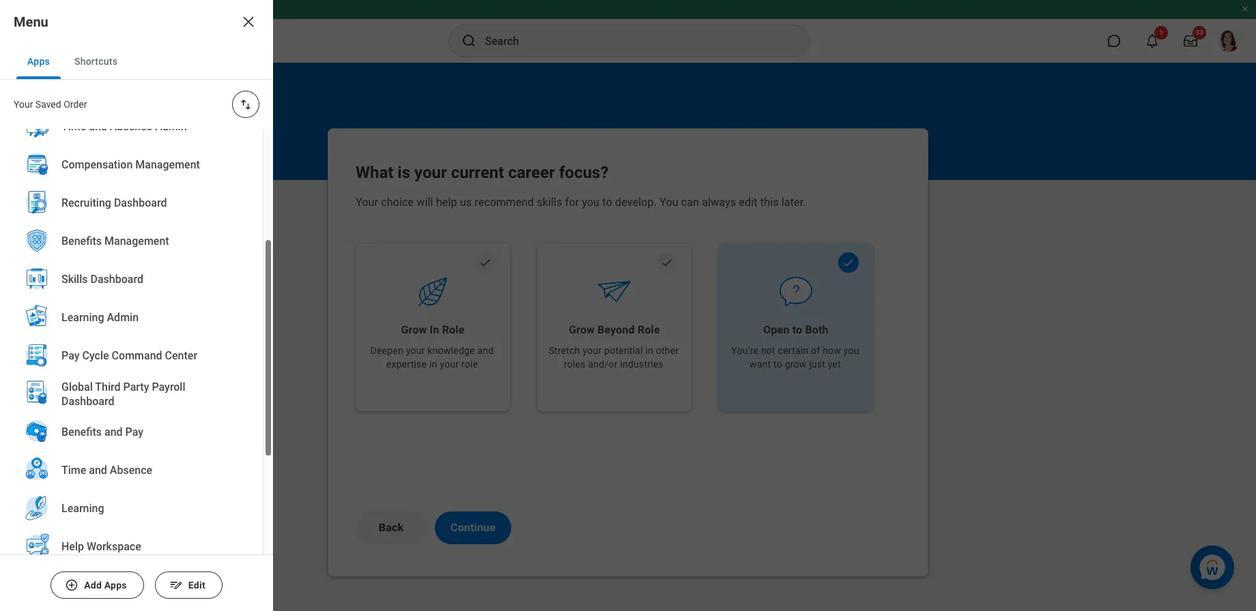 Task type: locate. For each thing, give the bounding box(es) containing it.
you right for
[[582, 196, 600, 209]]

dashboard
[[114, 197, 167, 210], [90, 273, 143, 286], [61, 395, 114, 408]]

0 vertical spatial pay
[[61, 350, 80, 363]]

0 vertical spatial time
[[61, 120, 86, 133]]

check image for grow beyond role
[[661, 257, 674, 269]]

learning for learning
[[61, 503, 104, 516]]

check image down you
[[661, 257, 674, 269]]

in down knowledge
[[430, 359, 437, 370]]

1 horizontal spatial check image
[[661, 257, 674, 269]]

benefits down recruiting
[[61, 235, 102, 248]]

1 horizontal spatial in
[[646, 346, 654, 357]]

banner
[[0, 0, 1257, 63]]

grow left in
[[401, 324, 427, 337]]

0 horizontal spatial check image
[[479, 257, 492, 269]]

stretch
[[549, 346, 580, 357]]

apps inside button
[[27, 56, 50, 67]]

command
[[112, 350, 162, 363]]

1 vertical spatial dashboard
[[90, 273, 143, 286]]

1 grow from the left
[[401, 324, 427, 337]]

third
[[95, 381, 121, 394]]

1 horizontal spatial you
[[844, 346, 860, 357]]

time down benefits and pay
[[61, 465, 86, 478]]

for
[[565, 196, 579, 209]]

2 vertical spatial dashboard
[[61, 395, 114, 408]]

dashboard down the compensation management link
[[114, 197, 167, 210]]

grow
[[785, 359, 807, 370]]

0 vertical spatial dashboard
[[114, 197, 167, 210]]

potential
[[604, 346, 643, 357]]

your up expertise
[[406, 346, 425, 357]]

dashboard inside global third party payroll dashboard
[[61, 395, 114, 408]]

2 absence from the top
[[110, 465, 152, 478]]

apps right add
[[104, 581, 127, 591]]

benefits
[[61, 235, 102, 248], [61, 426, 102, 439]]

your right is
[[415, 163, 447, 182]]

role for grow in role
[[442, 324, 465, 337]]

and/or
[[588, 359, 618, 370]]

skills
[[61, 273, 88, 286]]

check image
[[479, 257, 492, 269], [661, 257, 674, 269]]

2 benefits from the top
[[61, 426, 102, 439]]

1 check image from the left
[[479, 257, 492, 269]]

and up role
[[478, 346, 494, 357]]

benefits down global in the bottom left of the page
[[61, 426, 102, 439]]

of
[[811, 346, 821, 357]]

benefits inside benefits and pay link
[[61, 426, 102, 439]]

edit
[[739, 196, 758, 209]]

dashboard down global in the bottom left of the page
[[61, 395, 114, 408]]

0 horizontal spatial role
[[442, 324, 465, 337]]

learning admin
[[61, 312, 139, 325]]

1 vertical spatial benefits
[[61, 426, 102, 439]]

2 time from the top
[[61, 465, 86, 478]]

yet
[[828, 359, 841, 370]]

0 vertical spatial admin
[[155, 120, 187, 133]]

0 vertical spatial your
[[14, 99, 33, 110]]

knowledge
[[428, 346, 475, 357]]

absence down benefits and pay link
[[110, 465, 152, 478]]

0 horizontal spatial you
[[582, 196, 600, 209]]

1 horizontal spatial role
[[638, 324, 660, 337]]

apps
[[27, 56, 50, 67], [104, 581, 127, 591]]

tab list
[[0, 44, 273, 80]]

learning down skills
[[61, 312, 104, 325]]

your for your choice will help us recommend skills for you to develop. you can always edit this later.
[[356, 196, 378, 209]]

1 vertical spatial management
[[105, 235, 169, 248]]

1 vertical spatial time
[[61, 465, 86, 478]]

role right in
[[442, 324, 465, 337]]

tab list containing apps
[[0, 44, 273, 80]]

1 vertical spatial absence
[[110, 465, 152, 478]]

1 time from the top
[[61, 120, 86, 133]]

you
[[582, 196, 600, 209], [844, 346, 860, 357]]

admin up "compensation management"
[[155, 120, 187, 133]]

skills dashboard
[[61, 273, 143, 286]]

1 horizontal spatial your
[[356, 196, 378, 209]]

1 vertical spatial to
[[793, 324, 803, 337]]

your inside stretch your potential in other roles and/or industries
[[583, 346, 602, 357]]

check image down recommend at top left
[[479, 257, 492, 269]]

0 vertical spatial in
[[646, 346, 654, 357]]

benefits inside benefits management 'link'
[[61, 235, 102, 248]]

help
[[61, 541, 84, 554]]

time for time and absence admin
[[61, 120, 86, 133]]

admin
[[155, 120, 187, 133], [107, 312, 139, 325]]

2 check image from the left
[[661, 257, 674, 269]]

1 vertical spatial your
[[356, 196, 378, 209]]

1 role from the left
[[442, 324, 465, 337]]

order
[[64, 99, 87, 110]]

management for compensation management
[[135, 159, 200, 172]]

management inside the compensation management link
[[135, 159, 200, 172]]

pay
[[61, 350, 80, 363], [125, 426, 143, 439]]

1 vertical spatial pay
[[125, 426, 143, 439]]

benefits for benefits management
[[61, 235, 102, 248]]

absence
[[110, 120, 152, 133], [110, 465, 152, 478]]

2 learning from the top
[[61, 503, 104, 516]]

0 vertical spatial benefits
[[61, 235, 102, 248]]

to
[[603, 196, 613, 209], [793, 324, 803, 337], [774, 359, 783, 370]]

continue button
[[435, 512, 512, 545]]

to left 'both' at the bottom
[[793, 324, 803, 337]]

your for your saved order
[[14, 99, 33, 110]]

admin down the skills dashboard link
[[107, 312, 139, 325]]

back button
[[356, 512, 427, 545]]

0 vertical spatial absence
[[110, 120, 152, 133]]

absence up "compensation management"
[[110, 120, 152, 133]]

x image
[[240, 14, 257, 30]]

and for time and absence admin
[[89, 120, 107, 133]]

and down benefits and pay
[[89, 465, 107, 478]]

cycle
[[82, 350, 109, 363]]

continue
[[451, 522, 496, 535]]

1 vertical spatial in
[[430, 359, 437, 370]]

1 horizontal spatial apps
[[104, 581, 127, 591]]

0 vertical spatial you
[[582, 196, 600, 209]]

grow beyond role
[[569, 324, 660, 337]]

2 horizontal spatial to
[[793, 324, 803, 337]]

dashboard for recruiting dashboard
[[114, 197, 167, 210]]

and up time and absence
[[105, 426, 123, 439]]

this
[[761, 196, 779, 209]]

0 vertical spatial apps
[[27, 56, 50, 67]]

in inside deepen your knowledge and expertise in your role
[[430, 359, 437, 370]]

grow up stretch
[[569, 324, 595, 337]]

1 vertical spatial apps
[[104, 581, 127, 591]]

2 vertical spatial to
[[774, 359, 783, 370]]

benefits for benefits and pay
[[61, 426, 102, 439]]

your inside global navigation dialog
[[14, 99, 33, 110]]

0 horizontal spatial your
[[14, 99, 33, 110]]

recruiting
[[61, 197, 111, 210]]

dashboard down the benefits management
[[90, 273, 143, 286]]

party
[[123, 381, 149, 394]]

and inside deepen your knowledge and expertise in your role
[[478, 346, 494, 357]]

0 horizontal spatial pay
[[61, 350, 80, 363]]

your
[[14, 99, 33, 110], [356, 196, 378, 209]]

add
[[84, 581, 102, 591]]

role up other at the bottom of page
[[638, 324, 660, 337]]

and
[[89, 120, 107, 133], [478, 346, 494, 357], [105, 426, 123, 439], [89, 465, 107, 478]]

to inside you're not certain of how you want to grow just yet
[[774, 359, 783, 370]]

to left develop.
[[603, 196, 613, 209]]

1 vertical spatial learning
[[61, 503, 104, 516]]

1 horizontal spatial to
[[774, 359, 783, 370]]

your left choice
[[356, 196, 378, 209]]

1 horizontal spatial pay
[[125, 426, 143, 439]]

apps button
[[16, 44, 61, 79]]

0 vertical spatial learning
[[61, 312, 104, 325]]

dashboard for skills dashboard
[[90, 273, 143, 286]]

global third party payroll dashboard
[[61, 381, 185, 408]]

pay up time and absence link
[[125, 426, 143, 439]]

and for time and absence
[[89, 465, 107, 478]]

0 horizontal spatial apps
[[27, 56, 50, 67]]

1 horizontal spatial grow
[[569, 324, 595, 337]]

you right how
[[844, 346, 860, 357]]

apps down menu
[[27, 56, 50, 67]]

help workspace
[[61, 541, 141, 554]]

plus circle image
[[65, 579, 79, 593]]

management down the time and absence admin link in the left top of the page
[[135, 159, 200, 172]]

management inside benefits management 'link'
[[105, 235, 169, 248]]

role
[[462, 359, 478, 370]]

management down the recruiting dashboard link
[[105, 235, 169, 248]]

add apps
[[84, 581, 127, 591]]

to down not
[[774, 359, 783, 370]]

0 horizontal spatial admin
[[107, 312, 139, 325]]

time down order
[[61, 120, 86, 133]]

learning admin link
[[16, 299, 247, 339]]

in
[[646, 346, 654, 357], [430, 359, 437, 370]]

deepen your knowledge and expertise in your role
[[371, 346, 494, 370]]

your left saved
[[14, 99, 33, 110]]

0 horizontal spatial grow
[[401, 324, 427, 337]]

compensation management link
[[16, 146, 247, 186]]

1 benefits from the top
[[61, 235, 102, 248]]

payroll
[[152, 381, 185, 394]]

0 horizontal spatial to
[[603, 196, 613, 209]]

2 role from the left
[[638, 324, 660, 337]]

1 learning from the top
[[61, 312, 104, 325]]

role
[[442, 324, 465, 337], [638, 324, 660, 337]]

management
[[135, 159, 200, 172], [105, 235, 169, 248]]

recommend
[[475, 196, 534, 209]]

workspace
[[87, 541, 141, 554]]

pay left cycle
[[61, 350, 80, 363]]

edit
[[188, 581, 205, 591]]

1 absence from the top
[[110, 120, 152, 133]]

and for benefits and pay
[[105, 426, 123, 439]]

and up compensation
[[89, 120, 107, 133]]

0 vertical spatial management
[[135, 159, 200, 172]]

1 horizontal spatial admin
[[155, 120, 187, 133]]

your up and/or
[[583, 346, 602, 357]]

0 horizontal spatial in
[[430, 359, 437, 370]]

2 grow from the left
[[569, 324, 595, 337]]

in up industries
[[646, 346, 654, 357]]

learning up help
[[61, 503, 104, 516]]

learning link
[[16, 490, 247, 530]]

time
[[61, 120, 86, 133], [61, 465, 86, 478]]

focus?
[[559, 163, 609, 182]]

your
[[415, 163, 447, 182], [406, 346, 425, 357], [583, 346, 602, 357], [440, 359, 459, 370]]

1 vertical spatial you
[[844, 346, 860, 357]]



Task type: describe. For each thing, give the bounding box(es) containing it.
learning for learning admin
[[61, 312, 104, 325]]

deepen
[[371, 346, 404, 357]]

grow for grow beyond role
[[569, 324, 595, 337]]

current
[[451, 163, 504, 182]]

apps inside 'button'
[[104, 581, 127, 591]]

0 vertical spatial to
[[603, 196, 613, 209]]

beyond
[[598, 324, 635, 337]]

pay cycle command center
[[61, 350, 197, 363]]

other
[[656, 346, 679, 357]]

text edit image
[[169, 579, 183, 593]]

help
[[436, 196, 457, 209]]

roles
[[564, 359, 586, 370]]

global navigation dialog
[[0, 0, 273, 612]]

sort image
[[239, 98, 253, 111]]

notifications large image
[[1146, 34, 1160, 48]]

benefits and pay link
[[16, 414, 247, 454]]

shortcuts button
[[63, 44, 129, 79]]

time and absence link
[[16, 452, 247, 492]]

expertise
[[386, 359, 427, 370]]

your down knowledge
[[440, 359, 459, 370]]

in
[[430, 324, 440, 337]]

absence for time and absence admin
[[110, 120, 152, 133]]

what
[[356, 163, 394, 182]]

is
[[398, 163, 411, 182]]

edit button
[[155, 572, 223, 600]]

career
[[508, 163, 555, 182]]

absence for time and absence
[[110, 465, 152, 478]]

check image for grow in role
[[479, 257, 492, 269]]

develop.
[[615, 196, 657, 209]]

grow for grow in role
[[401, 324, 427, 337]]

choice
[[381, 196, 414, 209]]

time and absence
[[61, 465, 152, 478]]

recruiting dashboard
[[61, 197, 167, 210]]

pay cycle command center link
[[16, 337, 247, 377]]

you're
[[732, 346, 759, 357]]

benefits and pay
[[61, 426, 143, 439]]

want
[[750, 359, 771, 370]]

help workspace link
[[16, 529, 247, 568]]

center
[[165, 350, 197, 363]]

pay inside benefits and pay link
[[125, 426, 143, 439]]

in inside stretch your potential in other roles and/or industries
[[646, 346, 654, 357]]

time and absence admin
[[61, 120, 187, 133]]

you
[[660, 196, 679, 209]]

certain
[[778, 346, 809, 357]]

time and absence admin link
[[16, 108, 247, 148]]

close environment banner image
[[1242, 5, 1250, 13]]

open
[[764, 324, 790, 337]]

skills dashboard link
[[16, 261, 247, 301]]

profile logan mcneil element
[[1210, 26, 1248, 56]]

can
[[681, 196, 700, 209]]

you inside you're not certain of how you want to grow just yet
[[844, 346, 860, 357]]

what is your current career focus?
[[356, 163, 609, 182]]

menu
[[14, 14, 48, 30]]

open to both
[[764, 324, 829, 337]]

not
[[761, 346, 776, 357]]

compensation management
[[61, 159, 200, 172]]

1 vertical spatial admin
[[107, 312, 139, 325]]

saved
[[35, 99, 61, 110]]

benefits management
[[61, 235, 169, 248]]

time for time and absence
[[61, 465, 86, 478]]

industries
[[620, 359, 664, 370]]

us
[[460, 196, 472, 209]]

shortcuts
[[74, 56, 118, 67]]

you're not certain of how you want to grow just yet
[[732, 346, 860, 370]]

search image
[[461, 33, 477, 49]]

management for benefits management
[[105, 235, 169, 248]]

role for grow beyond role
[[638, 324, 660, 337]]

will
[[417, 196, 433, 209]]

check image
[[843, 257, 855, 269]]

back
[[379, 522, 404, 535]]

how
[[823, 346, 841, 357]]

stretch your potential in other roles and/or industries
[[549, 346, 679, 370]]

skills
[[537, 196, 563, 209]]

compensation
[[61, 159, 133, 172]]

pay inside pay cycle command center link
[[61, 350, 80, 363]]

always
[[702, 196, 736, 209]]

inbox large image
[[1184, 34, 1198, 48]]

your saved order
[[14, 99, 87, 110]]

your choice will help us recommend skills for you to develop. you can always edit this later.
[[356, 196, 806, 209]]

benefits management link
[[16, 223, 247, 262]]

add apps button
[[51, 572, 144, 600]]

just
[[810, 359, 826, 370]]

both
[[806, 324, 829, 337]]

recruiting dashboard link
[[16, 184, 247, 224]]

later.
[[782, 196, 806, 209]]

global
[[61, 381, 93, 394]]

grow in role
[[401, 324, 465, 337]]



Task type: vqa. For each thing, say whether or not it's contained in the screenshot.


